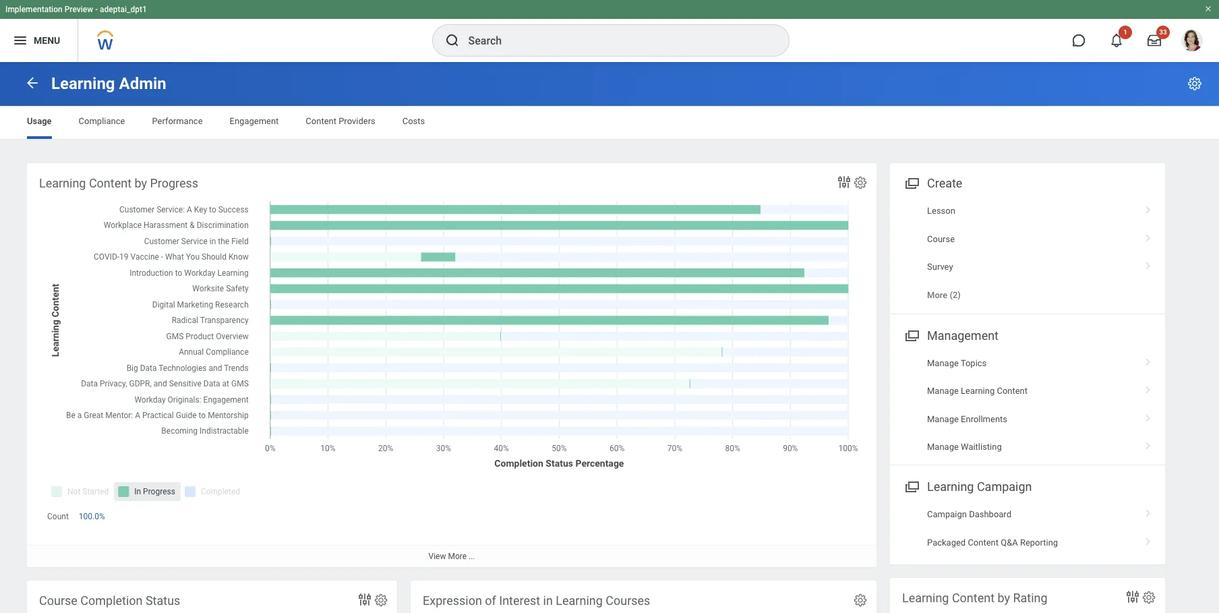 Task type: vqa. For each thing, say whether or not it's contained in the screenshot.
first Relationship from the bottom
no



Task type: describe. For each thing, give the bounding box(es) containing it.
admin
[[119, 74, 166, 93]]

content providers
[[306, 116, 376, 126]]

previous page image
[[24, 75, 40, 91]]

manage enrollments
[[927, 414, 1008, 424]]

learning admin main content
[[0, 62, 1219, 613]]

33
[[1160, 28, 1167, 36]]

campaign dashboard link
[[890, 501, 1166, 529]]

menu button
[[0, 19, 78, 62]]

learning inside list
[[961, 386, 995, 396]]

(2)
[[950, 290, 961, 300]]

content for learning content by rating
[[952, 591, 995, 605]]

chevron right image for manage waitlisting
[[1140, 437, 1157, 450]]

performance
[[152, 116, 203, 126]]

costs
[[402, 116, 425, 126]]

learning for learning campaign
[[927, 480, 974, 494]]

waitlisting
[[961, 442, 1002, 452]]

survey link
[[890, 253, 1166, 281]]

1
[[1124, 28, 1128, 36]]

learning campaign
[[927, 480, 1032, 494]]

course for course completion status
[[39, 594, 77, 608]]

more inside dropdown button
[[927, 290, 948, 300]]

list for management
[[890, 349, 1166, 461]]

manage for manage learning content
[[927, 386, 959, 396]]

completion
[[80, 594, 143, 608]]

course link
[[890, 225, 1166, 253]]

menu group image
[[902, 325, 921, 344]]

content down manage topics link in the bottom right of the page
[[997, 386, 1028, 396]]

manage learning content link
[[890, 377, 1166, 405]]

content for packaged content q&a reporting
[[968, 537, 999, 548]]

menu banner
[[0, 0, 1219, 62]]

topics
[[961, 358, 987, 368]]

in
[[543, 594, 553, 608]]

compliance
[[79, 116, 125, 126]]

content inside tab list
[[306, 116, 337, 126]]

more inside learning content by progress element
[[448, 552, 467, 561]]

status
[[146, 594, 180, 608]]

engagement
[[230, 116, 279, 126]]

learning content by progress
[[39, 176, 198, 190]]

configure and view chart data image for learning content by progress
[[836, 174, 853, 190]]

expression of interest in learning courses
[[423, 594, 650, 608]]

learning content by rating
[[902, 591, 1048, 605]]

count
[[47, 512, 69, 521]]

menu group image for learning campaign
[[902, 477, 921, 495]]

lesson
[[927, 206, 956, 216]]

chevron right image for campaign dashboard
[[1140, 505, 1157, 518]]

survey
[[927, 262, 953, 272]]

profile logan mcneil image
[[1182, 30, 1203, 54]]

chevron right image for manage learning content
[[1140, 381, 1157, 395]]

menu group image for create
[[902, 173, 921, 192]]

manage waitlisting
[[927, 442, 1002, 452]]

list for create
[[890, 197, 1166, 309]]

campaign dashboard
[[927, 510, 1012, 520]]

learning admin
[[51, 74, 166, 93]]

chevron right image for course
[[1140, 229, 1157, 242]]

justify image
[[12, 32, 28, 49]]

packaged content q&a reporting link
[[890, 529, 1166, 557]]

close environment banner image
[[1205, 5, 1213, 13]]

configure course completion status image
[[374, 593, 389, 608]]

learning content by progress element
[[27, 163, 877, 567]]

implementation preview -   adeptai_dpt1
[[5, 5, 147, 14]]

more (2) button
[[927, 289, 961, 301]]

100.0% button
[[79, 511, 107, 522]]

by for progress
[[135, 176, 147, 190]]

manage enrollments link
[[890, 405, 1166, 433]]

reporting
[[1020, 537, 1058, 548]]

implementation
[[5, 5, 63, 14]]

view more ...
[[429, 552, 475, 561]]

configure expression of interest in learning courses image
[[853, 593, 868, 608]]

manage learning content
[[927, 386, 1028, 396]]

expression
[[423, 594, 482, 608]]

Search Workday  search field
[[468, 26, 761, 55]]



Task type: locate. For each thing, give the bounding box(es) containing it.
progress
[[150, 176, 198, 190]]

3 chevron right image from the top
[[1140, 505, 1157, 518]]

content for learning content by progress
[[89, 176, 132, 190]]

by for rating
[[998, 591, 1010, 605]]

inbox large image
[[1148, 34, 1161, 47]]

manage for manage topics
[[927, 358, 959, 368]]

0 vertical spatial by
[[135, 176, 147, 190]]

1 vertical spatial configure and view chart data image
[[357, 592, 373, 608]]

campaign up "packaged"
[[927, 510, 967, 520]]

1 menu group image from the top
[[902, 173, 921, 192]]

adeptai_dpt1
[[100, 5, 147, 14]]

1 vertical spatial campaign
[[927, 510, 967, 520]]

...
[[469, 552, 475, 561]]

manage inside manage learning content link
[[927, 386, 959, 396]]

management
[[927, 328, 999, 342]]

menu group image
[[902, 173, 921, 192], [902, 477, 921, 495]]

0 horizontal spatial by
[[135, 176, 147, 190]]

learning down usage
[[39, 176, 86, 190]]

1 horizontal spatial campaign
[[977, 480, 1032, 494]]

manage down manage enrollments
[[927, 442, 959, 452]]

configure and view chart data image left the configure course completion status 'image'
[[357, 592, 373, 608]]

configure this page image
[[1187, 76, 1203, 92]]

3 list from the top
[[890, 501, 1166, 557]]

configure and view chart data image inside learning content by progress element
[[836, 174, 853, 190]]

5 chevron right image from the top
[[1140, 409, 1157, 423]]

course down lesson
[[927, 234, 955, 244]]

1 vertical spatial chevron right image
[[1140, 437, 1157, 450]]

tab list
[[13, 107, 1206, 139]]

0 horizontal spatial campaign
[[927, 510, 967, 520]]

learning for learning content by progress
[[39, 176, 86, 190]]

6 chevron right image from the top
[[1140, 533, 1157, 546]]

interest
[[499, 594, 540, 608]]

100.0%
[[79, 512, 105, 521]]

1 list from the top
[[890, 197, 1166, 309]]

packaged content q&a reporting
[[927, 537, 1058, 548]]

list for learning campaign
[[890, 501, 1166, 557]]

q&a
[[1001, 537, 1018, 548]]

chevron right image for packaged content q&a reporting
[[1140, 533, 1157, 546]]

0 horizontal spatial more
[[448, 552, 467, 561]]

learning up compliance
[[51, 74, 115, 93]]

chevron right image inside manage topics link
[[1140, 353, 1157, 367]]

0 vertical spatial configure and view chart data image
[[836, 174, 853, 190]]

more (2) link
[[890, 281, 1166, 309]]

rating
[[1013, 591, 1048, 605]]

learning right in on the bottom of the page
[[556, 594, 603, 608]]

chevron right image inside manage enrollments link
[[1140, 409, 1157, 423]]

search image
[[444, 32, 460, 49]]

chevron right image inside packaged content q&a reporting link
[[1140, 533, 1157, 546]]

configure learning content by progress image
[[853, 175, 868, 190]]

learning up campaign dashboard
[[927, 480, 974, 494]]

content left providers
[[306, 116, 337, 126]]

0 vertical spatial list
[[890, 197, 1166, 309]]

1 vertical spatial more
[[448, 552, 467, 561]]

course inside course link
[[927, 234, 955, 244]]

manage for manage enrollments
[[927, 414, 959, 424]]

chevron right image inside course link
[[1140, 229, 1157, 242]]

1 vertical spatial by
[[998, 591, 1010, 605]]

chevron right image for lesson
[[1140, 201, 1157, 215]]

manage inside manage topics link
[[927, 358, 959, 368]]

menu
[[34, 35, 60, 46]]

chevron right image inside survey 'link'
[[1140, 257, 1157, 270]]

course completion status
[[39, 594, 180, 608]]

list containing lesson
[[890, 197, 1166, 309]]

content down compliance
[[89, 176, 132, 190]]

campaign
[[977, 480, 1032, 494], [927, 510, 967, 520]]

1 manage from the top
[[927, 358, 959, 368]]

configure and view chart data image
[[836, 174, 853, 190], [357, 592, 373, 608]]

chevron right image for manage enrollments
[[1140, 409, 1157, 423]]

4 manage from the top
[[927, 442, 959, 452]]

by left rating
[[998, 591, 1010, 605]]

dashboard
[[969, 510, 1012, 520]]

chevron right image for manage topics
[[1140, 353, 1157, 367]]

learning for learning admin
[[51, 74, 115, 93]]

configure and view chart data image for course completion status
[[357, 592, 373, 608]]

2 chevron right image from the top
[[1140, 229, 1157, 242]]

enrollments
[[961, 414, 1008, 424]]

1 vertical spatial menu group image
[[902, 477, 921, 495]]

33 button
[[1140, 26, 1170, 55]]

2 vertical spatial chevron right image
[[1140, 505, 1157, 518]]

3 manage from the top
[[927, 414, 959, 424]]

1 vertical spatial course
[[39, 594, 77, 608]]

preview
[[65, 5, 93, 14]]

0 vertical spatial chevron right image
[[1140, 381, 1157, 395]]

4 chevron right image from the top
[[1140, 353, 1157, 367]]

0 vertical spatial more
[[927, 290, 948, 300]]

manage
[[927, 358, 959, 368], [927, 386, 959, 396], [927, 414, 959, 424], [927, 442, 959, 452]]

0 vertical spatial course
[[927, 234, 955, 244]]

1 chevron right image from the top
[[1140, 381, 1157, 395]]

chevron right image
[[1140, 381, 1157, 395], [1140, 437, 1157, 450], [1140, 505, 1157, 518]]

course for course
[[927, 234, 955, 244]]

1 horizontal spatial more
[[927, 290, 948, 300]]

2 menu group image from the top
[[902, 477, 921, 495]]

content
[[306, 116, 337, 126], [89, 176, 132, 190], [997, 386, 1028, 396], [968, 537, 999, 548], [952, 591, 995, 605]]

content left rating
[[952, 591, 995, 605]]

manage inside manage waitlisting link
[[927, 442, 959, 452]]

notifications element
[[1188, 27, 1199, 38]]

courses
[[606, 594, 650, 608]]

0 vertical spatial campaign
[[977, 480, 1032, 494]]

configure and view chart data image
[[1125, 589, 1141, 605]]

manage topics
[[927, 358, 987, 368]]

1 chevron right image from the top
[[1140, 201, 1157, 215]]

1 horizontal spatial course
[[927, 234, 955, 244]]

chevron right image inside campaign dashboard link
[[1140, 505, 1157, 518]]

0 vertical spatial menu group image
[[902, 173, 921, 192]]

chevron right image inside lesson link
[[1140, 201, 1157, 215]]

by inside learning content by progress element
[[135, 176, 147, 190]]

notifications large image
[[1110, 34, 1124, 47]]

of
[[485, 594, 496, 608]]

manage waitlisting link
[[890, 433, 1166, 461]]

manage topics link
[[890, 349, 1166, 377]]

1 vertical spatial list
[[890, 349, 1166, 461]]

view more ... link
[[27, 545, 877, 567]]

more left ...
[[448, 552, 467, 561]]

campaign inside list
[[927, 510, 967, 520]]

by left progress
[[135, 176, 147, 190]]

create
[[927, 176, 963, 190]]

chevron right image inside manage waitlisting link
[[1140, 437, 1157, 450]]

manage down the manage topics
[[927, 386, 959, 396]]

campaign up dashboard
[[977, 480, 1032, 494]]

list containing campaign dashboard
[[890, 501, 1166, 557]]

manage inside manage enrollments link
[[927, 414, 959, 424]]

2 list from the top
[[890, 349, 1166, 461]]

1 horizontal spatial configure and view chart data image
[[836, 174, 853, 190]]

0 horizontal spatial configure and view chart data image
[[357, 592, 373, 608]]

tab list inside learning admin main content
[[13, 107, 1206, 139]]

chevron right image inside manage learning content link
[[1140, 381, 1157, 395]]

packaged
[[927, 537, 966, 548]]

2 manage from the top
[[927, 386, 959, 396]]

more (2)
[[927, 290, 961, 300]]

configure and view chart data image left configure learning content by progress image
[[836, 174, 853, 190]]

more left (2)
[[927, 290, 948, 300]]

usage
[[27, 116, 52, 126]]

manage up manage waitlisting
[[927, 414, 959, 424]]

-
[[95, 5, 98, 14]]

by
[[135, 176, 147, 190], [998, 591, 1010, 605]]

tab list containing usage
[[13, 107, 1206, 139]]

manage for manage waitlisting
[[927, 442, 959, 452]]

1 button
[[1102, 26, 1132, 55]]

configure learning content by rating image
[[1142, 590, 1157, 605]]

list containing manage topics
[[890, 349, 1166, 461]]

0 horizontal spatial course
[[39, 594, 77, 608]]

learning for learning content by rating
[[902, 591, 949, 605]]

3 chevron right image from the top
[[1140, 257, 1157, 270]]

course left completion at the bottom
[[39, 594, 77, 608]]

list
[[890, 197, 1166, 309], [890, 349, 1166, 461], [890, 501, 1166, 557]]

more
[[927, 290, 948, 300], [448, 552, 467, 561]]

view
[[429, 552, 446, 561]]

course
[[927, 234, 955, 244], [39, 594, 77, 608]]

lesson link
[[890, 197, 1166, 225]]

content left q&a
[[968, 537, 999, 548]]

learning down topics
[[961, 386, 995, 396]]

chevron right image
[[1140, 201, 1157, 215], [1140, 229, 1157, 242], [1140, 257, 1157, 270], [1140, 353, 1157, 367], [1140, 409, 1157, 423], [1140, 533, 1157, 546]]

providers
[[339, 116, 376, 126]]

chevron right image for survey
[[1140, 257, 1157, 270]]

2 chevron right image from the top
[[1140, 437, 1157, 450]]

learning
[[51, 74, 115, 93], [39, 176, 86, 190], [961, 386, 995, 396], [927, 480, 974, 494], [902, 591, 949, 605], [556, 594, 603, 608]]

learning down "packaged"
[[902, 591, 949, 605]]

2 vertical spatial list
[[890, 501, 1166, 557]]

manage left topics
[[927, 358, 959, 368]]

1 horizontal spatial by
[[998, 591, 1010, 605]]



